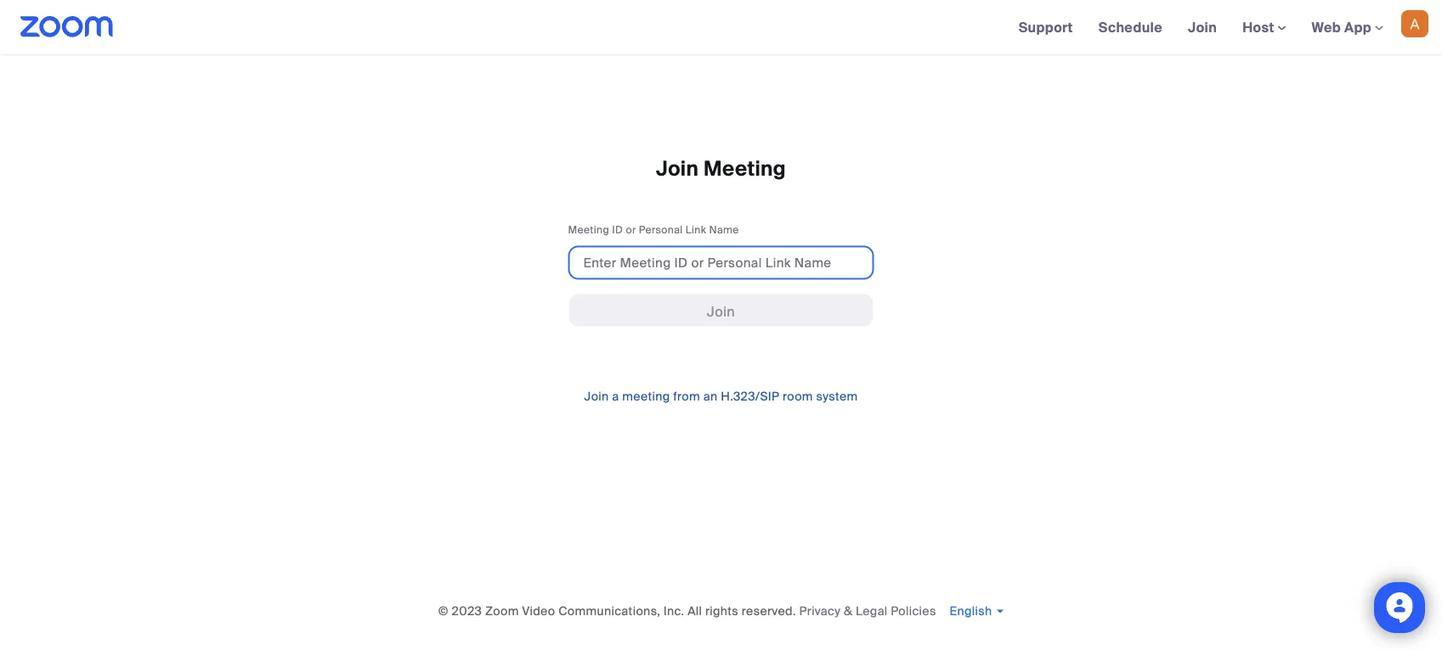 Task type: vqa. For each thing, say whether or not it's contained in the screenshot.
English popup button
yes



Task type: describe. For each thing, give the bounding box(es) containing it.
id
[[612, 223, 623, 237]]

schedule link
[[1086, 0, 1175, 54]]

system
[[816, 389, 858, 405]]

policies
[[891, 604, 936, 619]]

schedule
[[1099, 18, 1163, 36]]

join for join a meeting from an h.323/sip room system
[[584, 389, 609, 405]]

zoom
[[485, 604, 519, 619]]

support
[[1019, 18, 1073, 36]]

join for join link
[[1188, 18, 1217, 36]]

join button
[[568, 294, 874, 328]]

©
[[438, 604, 449, 619]]

join a meeting from an h.323/sip room system
[[584, 389, 858, 405]]

zoom logo image
[[20, 16, 114, 37]]

reserved.
[[742, 604, 796, 619]]

web
[[1312, 18, 1341, 36]]

personal
[[639, 223, 683, 237]]

support link
[[1006, 0, 1086, 54]]

join for join meeting
[[656, 156, 699, 182]]

video
[[522, 604, 555, 619]]

profile picture image
[[1401, 10, 1428, 37]]

Meeting ID or Personal Link Name text field
[[568, 246, 874, 280]]

or
[[626, 223, 636, 237]]

english button
[[950, 604, 1004, 619]]

h.323/sip
[[721, 389, 780, 405]]

english
[[950, 604, 992, 619]]

name
[[709, 223, 739, 237]]

inc.
[[664, 604, 684, 619]]

&
[[844, 604, 852, 619]]

meeting id or personal link name
[[568, 223, 739, 237]]

web app
[[1312, 18, 1372, 36]]



Task type: locate. For each thing, give the bounding box(es) containing it.
join up personal
[[656, 156, 699, 182]]

join link
[[1175, 0, 1230, 54]]

host button
[[1243, 18, 1286, 36]]

web app button
[[1312, 18, 1383, 36]]

meeting
[[704, 156, 786, 182], [568, 223, 609, 237]]

join left a
[[584, 389, 609, 405]]

join down 'meeting id or personal link name' text box
[[707, 303, 735, 321]]

2023
[[452, 604, 482, 619]]

all
[[688, 604, 702, 619]]

legal
[[856, 604, 888, 619]]

join inside meetings navigation
[[1188, 18, 1217, 36]]

app
[[1344, 18, 1372, 36]]

banner containing support
[[0, 0, 1442, 56]]

join
[[1188, 18, 1217, 36], [656, 156, 699, 182], [707, 303, 735, 321], [584, 389, 609, 405]]

rights
[[705, 604, 739, 619]]

1 horizontal spatial meeting
[[704, 156, 786, 182]]

host
[[1243, 18, 1278, 36]]

© 2023 zoom video communications, inc. all rights reserved. privacy & legal policies
[[438, 604, 936, 619]]

meeting
[[622, 389, 670, 405]]

communications,
[[558, 604, 660, 619]]

link
[[686, 223, 706, 237]]

privacy
[[799, 604, 841, 619]]

privacy & legal policies link
[[799, 604, 936, 619]]

room
[[783, 389, 813, 405]]

banner
[[0, 0, 1442, 56]]

a
[[612, 389, 619, 405]]

meeting up name
[[704, 156, 786, 182]]

join a meeting from an h.323/sip room system link
[[584, 389, 858, 405]]

meeting left id
[[568, 223, 609, 237]]

0 vertical spatial meeting
[[704, 156, 786, 182]]

join left host
[[1188, 18, 1217, 36]]

from
[[673, 389, 700, 405]]

0 horizontal spatial meeting
[[568, 223, 609, 237]]

1 vertical spatial meeting
[[568, 223, 609, 237]]

join meeting
[[656, 156, 786, 182]]

an
[[703, 389, 718, 405]]

join inside button
[[707, 303, 735, 321]]

meetings navigation
[[1006, 0, 1442, 56]]

join for join button
[[707, 303, 735, 321]]



